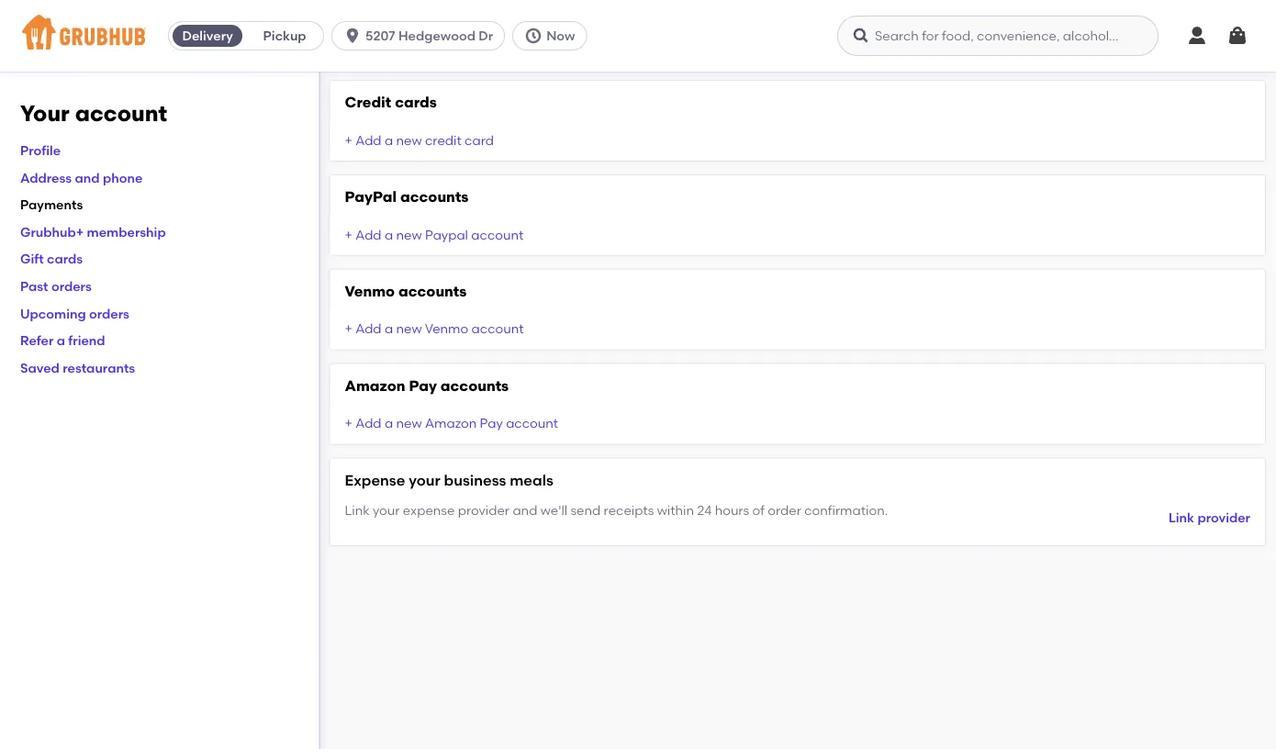 Task type: describe. For each thing, give the bounding box(es) containing it.
now button
[[513, 21, 595, 51]]

new for venmo
[[396, 321, 422, 337]]

orders for past orders
[[51, 279, 92, 294]]

account up amazon pay accounts
[[472, 321, 524, 337]]

+ for credit cards
[[345, 132, 353, 148]]

expense your business meals
[[345, 471, 554, 489]]

address and phone link
[[20, 170, 143, 185]]

card
[[465, 132, 494, 148]]

accounts for paypal accounts
[[401, 188, 469, 206]]

1 vertical spatial venmo
[[425, 321, 469, 337]]

link your expense provider and we'll send receipts within 24 hours of order confirmation. link provider
[[345, 503, 1251, 526]]

+ for amazon pay accounts
[[345, 416, 353, 431]]

orders for upcoming orders
[[89, 306, 129, 321]]

1 vertical spatial pay
[[480, 416, 503, 431]]

0 horizontal spatial provider
[[458, 503, 510, 518]]

+ add a new venmo account link
[[345, 321, 524, 337]]

+ for venmo accounts
[[345, 321, 353, 337]]

a right refer
[[57, 333, 65, 349]]

grubhub+ membership link
[[20, 224, 166, 240]]

within
[[657, 503, 695, 518]]

we'll
[[541, 503, 568, 518]]

address and phone
[[20, 170, 143, 185]]

delivery button
[[169, 21, 246, 51]]

saved
[[20, 360, 60, 376]]

new for amazon
[[396, 416, 422, 431]]

+ add a new amazon pay account link
[[345, 416, 559, 431]]

+ for paypal accounts
[[345, 227, 353, 242]]

1 horizontal spatial provider
[[1198, 510, 1251, 526]]

refer a friend link
[[20, 333, 105, 349]]

Search for food, convenience, alcohol... search field
[[838, 16, 1159, 56]]

restaurants
[[63, 360, 135, 376]]

+ add a new credit card link
[[345, 132, 494, 148]]

profile
[[20, 143, 61, 158]]

order
[[768, 503, 802, 518]]

24
[[698, 503, 712, 518]]

address
[[20, 170, 72, 185]]

paypal
[[345, 188, 397, 206]]

confirmation.
[[805, 503, 889, 518]]

+ add a new venmo account
[[345, 321, 524, 337]]

5207
[[366, 28, 396, 44]]

0 vertical spatial amazon
[[345, 377, 406, 395]]

of
[[753, 503, 765, 518]]

your
[[20, 100, 70, 127]]

past
[[20, 279, 48, 294]]

amazon pay accounts
[[345, 377, 509, 395]]

send
[[571, 503, 601, 518]]

expense
[[403, 503, 455, 518]]

svg image inside now button
[[525, 27, 543, 45]]

accounts for venmo accounts
[[399, 282, 467, 300]]

2 vertical spatial accounts
[[441, 377, 509, 395]]

new for paypal
[[396, 227, 422, 242]]

saved restaurants
[[20, 360, 135, 376]]

paypal accounts
[[345, 188, 469, 206]]

gift cards
[[20, 251, 83, 267]]

credit cards
[[345, 93, 437, 111]]

+ add a new paypal account link
[[345, 227, 524, 242]]

svg image
[[344, 27, 362, 45]]



Task type: vqa. For each thing, say whether or not it's contained in the screenshot.
Search icon
no



Task type: locate. For each thing, give the bounding box(es) containing it.
venmo up + add a new venmo account link
[[345, 282, 395, 300]]

your account
[[20, 100, 167, 127]]

1 vertical spatial accounts
[[399, 282, 467, 300]]

+ add a new credit card
[[345, 132, 494, 148]]

1 horizontal spatial cards
[[395, 93, 437, 111]]

phone
[[103, 170, 143, 185]]

0 horizontal spatial venmo
[[345, 282, 395, 300]]

payments
[[20, 197, 83, 213]]

add for amazon
[[356, 416, 382, 431]]

your for link
[[373, 503, 400, 518]]

2 add from the top
[[356, 227, 382, 242]]

+ add a new paypal account
[[345, 227, 524, 242]]

5207 hedgewood dr button
[[332, 21, 513, 51]]

+ down venmo accounts
[[345, 321, 353, 337]]

0 vertical spatial pay
[[409, 377, 437, 395]]

new left credit
[[396, 132, 422, 148]]

account
[[75, 100, 167, 127], [472, 227, 524, 242], [472, 321, 524, 337], [506, 416, 559, 431]]

add
[[356, 132, 382, 148], [356, 227, 382, 242], [356, 321, 382, 337], [356, 416, 382, 431]]

saved restaurants link
[[20, 360, 135, 376]]

refer
[[20, 333, 54, 349]]

a for venmo
[[385, 321, 393, 337]]

and
[[75, 170, 100, 185], [513, 503, 538, 518]]

new
[[396, 132, 422, 148], [396, 227, 422, 242], [396, 321, 422, 337], [396, 416, 422, 431]]

main navigation navigation
[[0, 0, 1277, 72]]

link provider button
[[1169, 501, 1251, 535]]

receipts
[[604, 503, 654, 518]]

new for credit
[[396, 132, 422, 148]]

your down expense
[[373, 503, 400, 518]]

a for amazon
[[385, 416, 393, 431]]

cards up + add a new credit card link
[[395, 93, 437, 111]]

upcoming orders link
[[20, 306, 129, 321]]

2 new from the top
[[396, 227, 422, 242]]

payments link
[[20, 197, 83, 213]]

dr
[[479, 28, 494, 44]]

0 horizontal spatial and
[[75, 170, 100, 185]]

account up phone
[[75, 100, 167, 127]]

a for credit
[[385, 132, 393, 148]]

4 new from the top
[[396, 416, 422, 431]]

cards up past orders
[[47, 251, 83, 267]]

venmo accounts
[[345, 282, 467, 300]]

now
[[547, 28, 576, 44]]

pickup button
[[246, 21, 323, 51]]

3 new from the top
[[396, 321, 422, 337]]

gift
[[20, 251, 44, 267]]

svg image
[[1187, 25, 1209, 47], [1227, 25, 1249, 47], [525, 27, 543, 45], [853, 27, 871, 45]]

past orders
[[20, 279, 92, 294]]

0 horizontal spatial cards
[[47, 251, 83, 267]]

meals
[[510, 471, 554, 489]]

4 + from the top
[[345, 416, 353, 431]]

membership
[[87, 224, 166, 240]]

credit
[[345, 93, 392, 111]]

pay up the business
[[480, 416, 503, 431]]

your for expense
[[409, 471, 441, 489]]

orders up upcoming orders link
[[51, 279, 92, 294]]

0 vertical spatial your
[[409, 471, 441, 489]]

your
[[409, 471, 441, 489], [373, 503, 400, 518]]

+ up expense
[[345, 416, 353, 431]]

1 add from the top
[[356, 132, 382, 148]]

4 add from the top
[[356, 416, 382, 431]]

new left paypal
[[396, 227, 422, 242]]

upcoming
[[20, 306, 86, 321]]

1 + from the top
[[345, 132, 353, 148]]

amazon down + add a new venmo account
[[345, 377, 406, 395]]

1 vertical spatial orders
[[89, 306, 129, 321]]

add down paypal
[[356, 227, 382, 242]]

amazon
[[345, 377, 406, 395], [425, 416, 477, 431]]

add for venmo
[[356, 321, 382, 337]]

0 horizontal spatial pay
[[409, 377, 437, 395]]

and left phone
[[75, 170, 100, 185]]

1 horizontal spatial and
[[513, 503, 538, 518]]

+ down credit
[[345, 132, 353, 148]]

1 horizontal spatial pay
[[480, 416, 503, 431]]

a down venmo accounts
[[385, 321, 393, 337]]

a for paypal
[[385, 227, 393, 242]]

2 + from the top
[[345, 227, 353, 242]]

+ down paypal
[[345, 227, 353, 242]]

1 horizontal spatial venmo
[[425, 321, 469, 337]]

accounts up + add a new venmo account link
[[399, 282, 467, 300]]

venmo down venmo accounts
[[425, 321, 469, 337]]

add for paypal
[[356, 227, 382, 242]]

add down venmo accounts
[[356, 321, 382, 337]]

1 horizontal spatial link
[[1169, 510, 1195, 526]]

orders
[[51, 279, 92, 294], [89, 306, 129, 321]]

expense
[[345, 471, 405, 489]]

0 horizontal spatial your
[[373, 503, 400, 518]]

+
[[345, 132, 353, 148], [345, 227, 353, 242], [345, 321, 353, 337], [345, 416, 353, 431]]

grubhub+ membership
[[20, 224, 166, 240]]

a down paypal accounts
[[385, 227, 393, 242]]

credit
[[425, 132, 462, 148]]

accounts up + add a new amazon pay account
[[441, 377, 509, 395]]

0 horizontal spatial amazon
[[345, 377, 406, 395]]

account up meals
[[506, 416, 559, 431]]

3 add from the top
[[356, 321, 382, 337]]

venmo
[[345, 282, 395, 300], [425, 321, 469, 337]]

new down amazon pay accounts
[[396, 416, 422, 431]]

pickup
[[263, 28, 306, 44]]

and inside link your expense provider and we'll send receipts within 24 hours of order confirmation. link provider
[[513, 503, 538, 518]]

new down venmo accounts
[[396, 321, 422, 337]]

business
[[444, 471, 507, 489]]

add for credit
[[356, 132, 382, 148]]

gift cards link
[[20, 251, 83, 267]]

cards
[[395, 93, 437, 111], [47, 251, 83, 267]]

1 horizontal spatial amazon
[[425, 416, 477, 431]]

refer a friend
[[20, 333, 105, 349]]

0 vertical spatial cards
[[395, 93, 437, 111]]

pay
[[409, 377, 437, 395], [480, 416, 503, 431]]

profile link
[[20, 143, 61, 158]]

3 + from the top
[[345, 321, 353, 337]]

add down credit
[[356, 132, 382, 148]]

friend
[[68, 333, 105, 349]]

hedgewood
[[399, 28, 476, 44]]

hours
[[715, 503, 750, 518]]

0 vertical spatial venmo
[[345, 282, 395, 300]]

0 vertical spatial orders
[[51, 279, 92, 294]]

5207 hedgewood dr
[[366, 28, 494, 44]]

0 vertical spatial accounts
[[401, 188, 469, 206]]

1 vertical spatial and
[[513, 503, 538, 518]]

a down amazon pay accounts
[[385, 416, 393, 431]]

your up expense
[[409, 471, 441, 489]]

cards for credit cards
[[395, 93, 437, 111]]

amazon down amazon pay accounts
[[425, 416, 477, 431]]

1 vertical spatial cards
[[47, 251, 83, 267]]

provider
[[458, 503, 510, 518], [1198, 510, 1251, 526]]

add up expense
[[356, 416, 382, 431]]

link
[[345, 503, 370, 518], [1169, 510, 1195, 526]]

1 horizontal spatial your
[[409, 471, 441, 489]]

upcoming orders
[[20, 306, 129, 321]]

paypal
[[425, 227, 468, 242]]

+ add a new amazon pay account
[[345, 416, 559, 431]]

1 new from the top
[[396, 132, 422, 148]]

accounts up + add a new paypal account
[[401, 188, 469, 206]]

cards for gift cards
[[47, 251, 83, 267]]

accounts
[[401, 188, 469, 206], [399, 282, 467, 300], [441, 377, 509, 395]]

pay up + add a new amazon pay account link
[[409, 377, 437, 395]]

orders up friend
[[89, 306, 129, 321]]

your inside link your expense provider and we'll send receipts within 24 hours of order confirmation. link provider
[[373, 503, 400, 518]]

0 vertical spatial and
[[75, 170, 100, 185]]

a down credit cards
[[385, 132, 393, 148]]

delivery
[[182, 28, 233, 44]]

1 vertical spatial your
[[373, 503, 400, 518]]

grubhub+
[[20, 224, 84, 240]]

account right paypal
[[472, 227, 524, 242]]

past orders link
[[20, 279, 92, 294]]

and left we'll
[[513, 503, 538, 518]]

a
[[385, 132, 393, 148], [385, 227, 393, 242], [385, 321, 393, 337], [57, 333, 65, 349], [385, 416, 393, 431]]

0 horizontal spatial link
[[345, 503, 370, 518]]

1 vertical spatial amazon
[[425, 416, 477, 431]]



